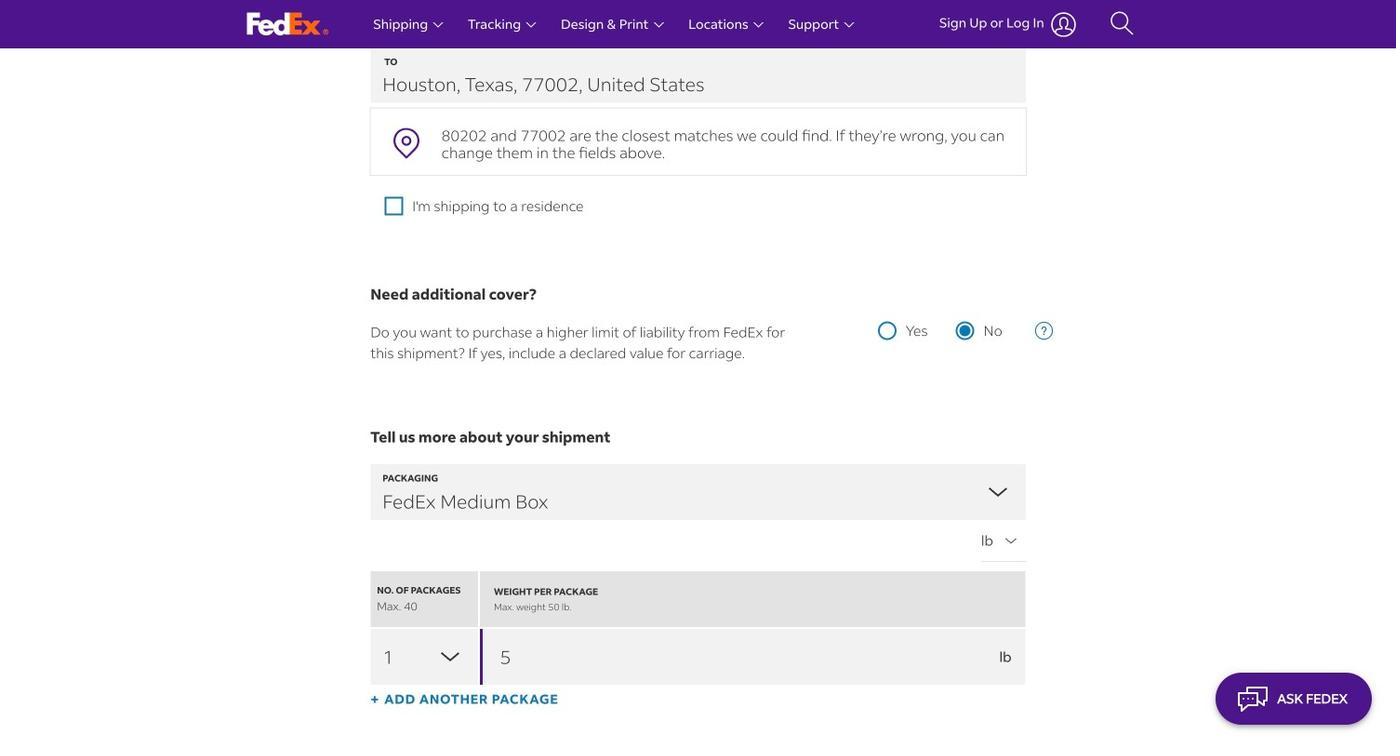 Task type: describe. For each thing, give the bounding box(es) containing it.
To address, type in the full address your mailing from. Then use the drop down that appears to select the best address match, below. If you cannot use drop down.  Call 1 800 4 6 3 3 3 3 9. text field
[[371, 47, 1026, 103]]



Task type: vqa. For each thing, say whether or not it's contained in the screenshot.
'tab list'
no



Task type: locate. For each thing, give the bounding box(es) containing it.
None text field
[[480, 629, 1026, 685]]

fedex logo image
[[247, 13, 329, 36]]

search image
[[1110, 10, 1135, 38]]

sign up or log in image
[[1051, 12, 1077, 37]]

From address, type in the full address your mailing from. Then use the drop down that appears to select the best address match, below. If you cannot use drop down.  Call 1 800 4 6 3 3 3 3 9. text field
[[371, 0, 1026, 45]]



